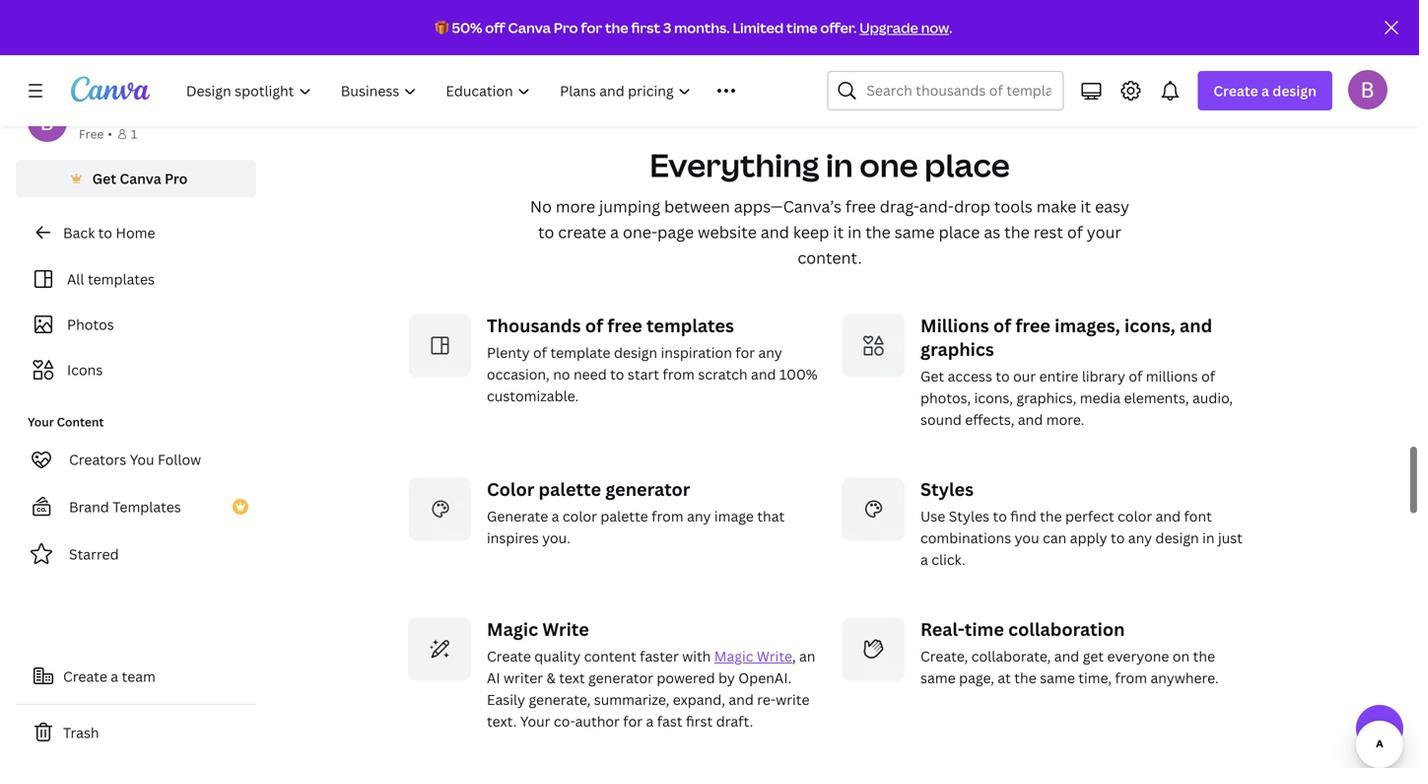 Task type: locate. For each thing, give the bounding box(es) containing it.
time up collaborate,
[[965, 617, 1005, 641]]

1 horizontal spatial get
[[921, 367, 945, 385]]

time
[[787, 18, 818, 37], [965, 617, 1005, 641]]

thousands of free templates plenty of template design inspiration for any occasion, no need to start from scratch and 100% customizable.
[[487, 313, 818, 405]]

first left 3
[[632, 18, 661, 37]]

0 vertical spatial generator
[[606, 477, 691, 501]]

to left our
[[996, 367, 1010, 385]]

of up template
[[586, 313, 604, 338]]

color palette generator image
[[408, 478, 471, 541]]

templates up inspiration
[[647, 313, 734, 338]]

1 vertical spatial time
[[965, 617, 1005, 641]]

1 vertical spatial first
[[686, 712, 713, 731]]

collaboration
[[1009, 617, 1126, 641]]

time,
[[1079, 668, 1112, 687]]

fast
[[657, 712, 683, 731]]

1 vertical spatial generator
[[589, 668, 654, 687]]

icons, up millions
[[1125, 313, 1176, 338]]

2 vertical spatial in
[[1203, 528, 1215, 547]]

1 horizontal spatial design
[[1156, 528, 1200, 547]]

0 vertical spatial canva
[[508, 18, 551, 37]]

2 vertical spatial from
[[1116, 668, 1148, 687]]

and left "get"
[[1055, 647, 1080, 665]]

1 horizontal spatial create
[[487, 647, 531, 665]]

in left the one
[[826, 143, 854, 186]]

styles up use
[[921, 477, 974, 501]]

0 vertical spatial time
[[787, 18, 818, 37]]

canva inside button
[[120, 169, 161, 188]]

to left start
[[610, 365, 625, 383]]

0 horizontal spatial create
[[63, 667, 107, 686]]

color inside styles use styles to find the perfect color and font combinations you can apply to any design in just a click.
[[1118, 507, 1153, 525]]

color right perfect
[[1118, 507, 1153, 525]]

to right back
[[98, 223, 112, 242]]

to right "apply"
[[1111, 528, 1125, 547]]

co-
[[554, 712, 575, 731]]

1 vertical spatial design
[[614, 343, 658, 362]]

1 color from the left
[[563, 507, 597, 525]]

customizable.
[[487, 386, 579, 405]]

design up start
[[614, 343, 658, 362]]

and inside 'everything in one place no more jumping between apps—canva's free drag-and-drop tools make it easy to create a one-page website and keep it in the same place as the rest of your content.'
[[761, 221, 790, 242]]

creators
[[69, 450, 126, 469]]

any inside 'thousands of free templates plenty of template design inspiration for any occasion, no need to start from scratch and 100% customizable.'
[[759, 343, 783, 362]]

free
[[79, 126, 104, 142]]

2 color from the left
[[1118, 507, 1153, 525]]

2 horizontal spatial design
[[1273, 81, 1317, 100]]

to inside 'thousands of free templates plenty of template design inspiration for any occasion, no need to start from scratch and 100% customizable.'
[[610, 365, 625, 383]]

create inside create a design dropdown button
[[1214, 81, 1259, 100]]

1 horizontal spatial free
[[846, 196, 876, 217]]

canva right "off"
[[508, 18, 551, 37]]

and down graphics, on the right bottom
[[1018, 410, 1044, 429]]

any inside color palette generator generate a color palette from any image that inspires you.
[[687, 507, 711, 525]]

any left image on the right
[[687, 507, 711, 525]]

same down drag-
[[895, 221, 935, 242]]

rest
[[1034, 221, 1064, 242]]

magic up by
[[715, 647, 754, 665]]

inspires
[[487, 528, 539, 547]]

0 vertical spatial icons,
[[1125, 313, 1176, 338]]

1 horizontal spatial first
[[686, 712, 713, 731]]

millions
[[1147, 367, 1199, 385]]

free inside millions of free images, icons, and graphics get access to our entire library of millions of photos, icons, graphics, media elements, audio, sound effects, and more.
[[1016, 313, 1051, 338]]

0 vertical spatial create
[[1214, 81, 1259, 100]]

it up content.
[[834, 221, 844, 242]]

0 vertical spatial in
[[826, 143, 854, 186]]

0 horizontal spatial it
[[834, 221, 844, 242]]

writer
[[504, 668, 543, 687]]

icons
[[67, 360, 103, 379]]

top level navigation element
[[174, 71, 780, 110], [174, 71, 780, 110]]

the
[[605, 18, 629, 37], [866, 221, 891, 242], [1005, 221, 1030, 242], [1040, 507, 1063, 525], [1194, 647, 1216, 665], [1015, 668, 1037, 687]]

effects,
[[966, 410, 1015, 429]]

and inside , an ai writer & text generator powered by openai. easily generate, summarize, expand, and re-write text. your co-author for a fast first draft.
[[729, 690, 754, 709]]

generator inside color palette generator generate a color palette from any image that inspires you.
[[606, 477, 691, 501]]

0 horizontal spatial color
[[563, 507, 597, 525]]

that
[[758, 507, 785, 525]]

1 vertical spatial magic
[[715, 647, 754, 665]]

it left the easy
[[1081, 196, 1092, 217]]

2 vertical spatial for
[[623, 712, 643, 731]]

write up quality
[[543, 617, 589, 641]]

0 vertical spatial any
[[759, 343, 783, 362]]

1 vertical spatial create
[[487, 647, 531, 665]]

the right "as"
[[1005, 221, 1030, 242]]

1 vertical spatial in
[[848, 221, 862, 242]]

design left bob builder "icon"
[[1273, 81, 1317, 100]]

1 vertical spatial get
[[921, 367, 945, 385]]

1 vertical spatial your
[[520, 712, 551, 731]]

free for thousands of free templates
[[608, 313, 643, 338]]

color palette generator generate a color palette from any image that inspires you.
[[487, 477, 785, 547]]

images,
[[1055, 313, 1121, 338]]

1 vertical spatial write
[[757, 647, 793, 665]]

thousands of free templates image
[[408, 314, 471, 377]]

the up can
[[1040, 507, 1063, 525]]

0 horizontal spatial free
[[608, 313, 643, 338]]

styles image
[[842, 478, 905, 541]]

1 horizontal spatial it
[[1081, 196, 1092, 217]]

, an ai writer & text generator powered by openai. easily generate, summarize, expand, and re-write text. your co-author for a fast first draft.
[[487, 647, 816, 731]]

0 horizontal spatial magic
[[487, 617, 538, 641]]

the right the at
[[1015, 668, 1037, 687]]

from inside real-time collaboration create, collaborate, and get everyone on the same page, at the same time, from anywhere.
[[1116, 668, 1148, 687]]

to
[[538, 221, 554, 242], [98, 223, 112, 242], [610, 365, 625, 383], [996, 367, 1010, 385], [993, 507, 1008, 525], [1111, 528, 1125, 547]]

color up you.
[[563, 507, 597, 525]]

magic up writer
[[487, 617, 538, 641]]

you
[[1015, 528, 1040, 547]]

design
[[1273, 81, 1317, 100], [614, 343, 658, 362], [1156, 528, 1200, 547]]

create for create quality content faster with magic write
[[487, 647, 531, 665]]

free
[[846, 196, 876, 217], [608, 313, 643, 338], [1016, 313, 1051, 338]]

0 vertical spatial write
[[543, 617, 589, 641]]

1 vertical spatial templates
[[647, 313, 734, 338]]

0 horizontal spatial get
[[92, 169, 116, 188]]

place down "drop"
[[939, 221, 981, 242]]

magic write
[[487, 617, 589, 641]]

website
[[698, 221, 757, 242]]

0 vertical spatial your
[[28, 414, 54, 430]]

free inside 'thousands of free templates plenty of template design inspiration for any occasion, no need to start from scratch and 100% customizable.'
[[608, 313, 643, 338]]

access
[[948, 367, 993, 385]]

thousands
[[487, 313, 581, 338]]

canva down 1
[[120, 169, 161, 188]]

page
[[658, 221, 694, 242]]

in inside styles use styles to find the perfect color and font combinations you can apply to any design in just a click.
[[1203, 528, 1215, 547]]

create a design button
[[1198, 71, 1333, 110]]

more
[[556, 196, 596, 217]]

styles use styles to find the perfect color and font combinations you can apply to any design in just a click.
[[921, 477, 1243, 569]]

pro
[[554, 18, 578, 37], [165, 169, 188, 188]]

1 vertical spatial icons,
[[975, 388, 1014, 407]]

limited
[[733, 18, 784, 37]]

a inside color palette generator generate a color palette from any image that inspires you.
[[552, 507, 560, 525]]

everything in one place no more jumping between apps—canva's free drag-and-drop tools make it easy to create a one-page website and keep it in the same place as the rest of your content.
[[530, 143, 1130, 268]]

of up the elements,
[[1129, 367, 1143, 385]]

0 vertical spatial get
[[92, 169, 116, 188]]

create a team button
[[16, 657, 256, 696]]

0 horizontal spatial design
[[614, 343, 658, 362]]

icons, up effects,
[[975, 388, 1014, 407]]

and inside styles use styles to find the perfect color and font combinations you can apply to any design in just a click.
[[1156, 507, 1181, 525]]

drop
[[955, 196, 991, 217]]

1 horizontal spatial templates
[[647, 313, 734, 338]]

2 vertical spatial any
[[1129, 528, 1153, 547]]

months.
[[675, 18, 730, 37]]

magic
[[487, 617, 538, 641], [715, 647, 754, 665]]

2 vertical spatial design
[[1156, 528, 1200, 547]]

design inside dropdown button
[[1273, 81, 1317, 100]]

0 horizontal spatial any
[[687, 507, 711, 525]]

place up "drop"
[[925, 143, 1011, 186]]

styles up combinations on the right of the page
[[949, 507, 990, 525]]

🎁
[[435, 18, 449, 37]]

create
[[558, 221, 607, 242]]

1 vertical spatial pro
[[165, 169, 188, 188]]

to down the no
[[538, 221, 554, 242]]

2 horizontal spatial free
[[1016, 313, 1051, 338]]

jumping
[[599, 196, 661, 217]]

from inside 'thousands of free templates plenty of template design inspiration for any occasion, no need to start from scratch and 100% customizable.'
[[663, 365, 695, 383]]

3
[[663, 18, 672, 37]]

in left just
[[1203, 528, 1215, 547]]

first
[[632, 18, 661, 37], [686, 712, 713, 731]]

get inside millions of free images, icons, and graphics get access to our entire library of millions of photos, icons, graphics, media elements, audio, sound effects, and more.
[[921, 367, 945, 385]]

0 vertical spatial from
[[663, 365, 695, 383]]

from down everyone
[[1116, 668, 1148, 687]]

1 horizontal spatial any
[[759, 343, 783, 362]]

tools
[[995, 196, 1033, 217]]

back to home
[[63, 223, 155, 242]]

0 vertical spatial design
[[1273, 81, 1317, 100]]

generator inside , an ai writer & text generator powered by openai. easily generate, summarize, expand, and re-write text. your co-author for a fast first draft.
[[589, 668, 654, 687]]

0 horizontal spatial pro
[[165, 169, 188, 188]]

0 vertical spatial pro
[[554, 18, 578, 37]]

None search field
[[828, 71, 1064, 110]]

make
[[1037, 196, 1077, 217]]

0 horizontal spatial time
[[787, 18, 818, 37]]

of right rest in the right of the page
[[1068, 221, 1083, 242]]

2 horizontal spatial for
[[736, 343, 755, 362]]

design inside 'thousands of free templates plenty of template design inspiration for any occasion, no need to start from scratch and 100% customizable.'
[[614, 343, 658, 362]]

all
[[67, 270, 84, 288]]

templates right all
[[88, 270, 155, 288]]

your left co-
[[520, 712, 551, 731]]

pro up 'back to home' link
[[165, 169, 188, 188]]

expand,
[[673, 690, 726, 709]]

any up 100%
[[759, 343, 783, 362]]

0 vertical spatial it
[[1081, 196, 1092, 217]]

Search search field
[[867, 72, 1051, 109]]

for down summarize,
[[623, 712, 643, 731]]

by
[[719, 668, 735, 687]]

and-
[[920, 196, 955, 217]]

and left font
[[1156, 507, 1181, 525]]

0 vertical spatial templates
[[88, 270, 155, 288]]

of up audio,
[[1202, 367, 1216, 385]]

free up template
[[608, 313, 643, 338]]

1 horizontal spatial time
[[965, 617, 1005, 641]]

and up draft.
[[729, 690, 754, 709]]

of
[[1068, 221, 1083, 242], [586, 313, 604, 338], [994, 313, 1012, 338], [533, 343, 547, 362], [1129, 367, 1143, 385], [1202, 367, 1216, 385]]

0 vertical spatial first
[[632, 18, 661, 37]]

0 horizontal spatial canva
[[120, 169, 161, 188]]

for inside , an ai writer & text generator powered by openai. easily generate, summarize, expand, and re-write text. your co-author for a fast first draft.
[[623, 712, 643, 731]]

0 vertical spatial palette
[[539, 477, 601, 501]]

and down apps—canva's
[[761, 221, 790, 242]]

write up openai.
[[757, 647, 793, 665]]

from left image on the right
[[652, 507, 684, 525]]

0 horizontal spatial for
[[581, 18, 603, 37]]

canva
[[508, 18, 551, 37], [120, 169, 161, 188]]

1 horizontal spatial icons,
[[1125, 313, 1176, 338]]

1 horizontal spatial your
[[520, 712, 551, 731]]

1 vertical spatial any
[[687, 507, 711, 525]]

templates inside 'thousands of free templates plenty of template design inspiration for any occasion, no need to start from scratch and 100% customizable.'
[[647, 313, 734, 338]]

create,
[[921, 647, 969, 665]]

time left offer. on the right top of page
[[787, 18, 818, 37]]

free left drag-
[[846, 196, 876, 217]]

1 vertical spatial canva
[[120, 169, 161, 188]]

0 horizontal spatial first
[[632, 18, 661, 37]]

anywhere.
[[1151, 668, 1219, 687]]

the right on on the bottom right of page
[[1194, 647, 1216, 665]]

2 vertical spatial create
[[63, 667, 107, 686]]

design down font
[[1156, 528, 1200, 547]]

templates
[[113, 497, 181, 516]]

use
[[921, 507, 946, 525]]

off
[[485, 18, 506, 37]]

1 horizontal spatial color
[[1118, 507, 1153, 525]]

from for thousands of free templates
[[663, 365, 695, 383]]

create inside create a team button
[[63, 667, 107, 686]]

2 horizontal spatial any
[[1129, 528, 1153, 547]]

text.
[[487, 712, 517, 731]]

get inside button
[[92, 169, 116, 188]]

from for real-time collaboration
[[1116, 668, 1148, 687]]

0 vertical spatial magic
[[487, 617, 538, 641]]

get canva pro
[[92, 169, 188, 188]]

templates
[[88, 270, 155, 288], [647, 313, 734, 338]]

1 vertical spatial it
[[834, 221, 844, 242]]

get down •
[[92, 169, 116, 188]]

0 horizontal spatial write
[[543, 617, 589, 641]]

click.
[[932, 550, 966, 569]]

any
[[759, 343, 783, 362], [687, 507, 711, 525], [1129, 528, 1153, 547]]

and left 100%
[[751, 365, 777, 383]]

same
[[895, 221, 935, 242], [921, 668, 956, 687], [1040, 668, 1076, 687]]

1 vertical spatial from
[[652, 507, 684, 525]]

1 horizontal spatial for
[[623, 712, 643, 731]]

to inside millions of free images, icons, and graphics get access to our entire library of millions of photos, icons, graphics, media elements, audio, sound effects, and more.
[[996, 367, 1010, 385]]

for left 3
[[581, 18, 603, 37]]

generate,
[[529, 690, 591, 709]]

plenty
[[487, 343, 530, 362]]

any right "apply"
[[1129, 528, 1153, 547]]

page,
[[959, 668, 995, 687]]

in up content.
[[848, 221, 862, 242]]

your left content at the left of the page
[[28, 414, 54, 430]]

1 vertical spatial for
[[736, 343, 755, 362]]

2 horizontal spatial create
[[1214, 81, 1259, 100]]

free up our
[[1016, 313, 1051, 338]]

the inside styles use styles to find the perfect color and font combinations you can apply to any design in just a click.
[[1040, 507, 1063, 525]]

pro right "off"
[[554, 18, 578, 37]]

from down inspiration
[[663, 365, 695, 383]]

and
[[761, 221, 790, 242], [1180, 313, 1213, 338], [751, 365, 777, 383], [1018, 410, 1044, 429], [1156, 507, 1181, 525], [1055, 647, 1080, 665], [729, 690, 754, 709]]

get up the 'photos,'
[[921, 367, 945, 385]]

color inside color palette generator generate a color palette from any image that inspires you.
[[563, 507, 597, 525]]

bob builder image
[[1349, 70, 1388, 109]]

millions
[[921, 313, 990, 338]]

brand templates
[[69, 497, 181, 516]]

easy
[[1096, 196, 1130, 217]]

for up scratch
[[736, 343, 755, 362]]

1 horizontal spatial magic
[[715, 647, 754, 665]]

0 horizontal spatial templates
[[88, 270, 155, 288]]

a inside 'everything in one place no more jumping between apps—canva's free drag-and-drop tools make it easy to create a one-page website and keep it in the same place as the rest of your content.'
[[610, 221, 619, 242]]

all templates
[[67, 270, 155, 288]]

first down the 'expand,'
[[686, 712, 713, 731]]

with
[[683, 647, 711, 665]]



Task type: vqa. For each thing, say whether or not it's contained in the screenshot.
in to the bottom
yes



Task type: describe. For each thing, give the bounding box(es) containing it.
1 vertical spatial styles
[[949, 507, 990, 525]]

creators you follow
[[69, 450, 201, 469]]

any inside styles use styles to find the perfect color and font combinations you can apply to any design in just a click.
[[1129, 528, 1153, 547]]

home
[[116, 223, 155, 242]]

content
[[584, 647, 637, 665]]

same left time,
[[1040, 668, 1076, 687]]

1 horizontal spatial canva
[[508, 18, 551, 37]]

to inside 'everything in one place no more jumping between apps—canva's free drag-and-drop tools make it easy to create a one-page website and keep it in the same place as the rest of your content.'
[[538, 221, 554, 242]]

the down drag-
[[866, 221, 891, 242]]

occasion,
[[487, 365, 550, 383]]

millions of free images, icons, and graphics get access to our entire library of millions of photos, icons, graphics, media elements, audio, sound effects, and more.
[[921, 313, 1234, 429]]

openai.
[[739, 668, 792, 687]]

starred
[[69, 545, 119, 564]]

a inside button
[[111, 667, 118, 686]]

now
[[922, 18, 950, 37]]

font
[[1185, 507, 1213, 525]]

1 horizontal spatial write
[[757, 647, 793, 665]]

team
[[122, 667, 156, 686]]

collaborate,
[[972, 647, 1051, 665]]

find
[[1011, 507, 1037, 525]]

your
[[1087, 221, 1122, 242]]

generate
[[487, 507, 548, 525]]

time inside real-time collaboration create, collaborate, and get everyone on the same page, at the same time, from anywhere.
[[965, 617, 1005, 641]]

upgrade
[[860, 18, 919, 37]]

100%
[[780, 365, 818, 383]]

sound
[[921, 410, 962, 429]]

0 vertical spatial place
[[925, 143, 1011, 186]]

1 vertical spatial place
[[939, 221, 981, 242]]

50%
[[452, 18, 483, 37]]

follow
[[158, 450, 201, 469]]

0 vertical spatial styles
[[921, 477, 974, 501]]

text
[[559, 668, 585, 687]]

color
[[487, 477, 535, 501]]

1 horizontal spatial pro
[[554, 18, 578, 37]]

0 horizontal spatial your
[[28, 414, 54, 430]]

a inside dropdown button
[[1262, 81, 1270, 100]]

apps—canva's
[[734, 196, 842, 217]]

easily
[[487, 690, 526, 709]]

elements,
[[1125, 388, 1190, 407]]

create a team
[[63, 667, 156, 686]]

pro inside button
[[165, 169, 188, 188]]

to left find
[[993, 507, 1008, 525]]

can
[[1043, 528, 1067, 547]]

free inside 'everything in one place no more jumping between apps—canva's free drag-and-drop tools make it easy to create a one-page website and keep it in the same place as the rest of your content.'
[[846, 196, 876, 217]]

everything
[[650, 143, 820, 186]]

author
[[575, 712, 620, 731]]

magic write image
[[408, 618, 471, 681]]

as
[[984, 221, 1001, 242]]

back
[[63, 223, 95, 242]]

everyone
[[1108, 647, 1170, 665]]

create quality content faster with magic write
[[487, 647, 793, 665]]

summarize,
[[594, 690, 670, 709]]

first inside , an ai writer & text generator powered by openai. easily generate, summarize, expand, and re-write text. your co-author for a fast first draft.
[[686, 712, 713, 731]]

same down "create,"
[[921, 668, 956, 687]]

1
[[131, 126, 137, 142]]

one
[[860, 143, 919, 186]]

combinations
[[921, 528, 1012, 547]]

and inside real-time collaboration create, collaborate, and get everyone on the same page, at the same time, from anywhere.
[[1055, 647, 1080, 665]]

of right millions
[[994, 313, 1012, 338]]

on
[[1173, 647, 1190, 665]]

🎁 50% off canva pro for the first 3 months. limited time offer. upgrade now .
[[435, 18, 953, 37]]

•
[[108, 126, 112, 142]]

audio,
[[1193, 388, 1234, 407]]

real-time collaboration image
[[842, 618, 905, 681]]

you
[[130, 450, 154, 469]]

0 vertical spatial for
[[581, 18, 603, 37]]

and inside 'thousands of free templates plenty of template design inspiration for any occasion, no need to start from scratch and 100% customizable.'
[[751, 365, 777, 383]]

a inside , an ai writer & text generator powered by openai. easily generate, summarize, expand, and re-write text. your co-author for a fast first draft.
[[646, 712, 654, 731]]

create for create a team
[[63, 667, 107, 686]]

design inside styles use styles to find the perfect color and font combinations you can apply to any design in just a click.
[[1156, 528, 1200, 547]]

scratch
[[698, 365, 748, 383]]

a inside styles use styles to find the perfect color and font combinations you can apply to any design in just a click.
[[921, 550, 929, 569]]

same inside 'everything in one place no more jumping between apps—canva's free drag-and-drop tools make it easy to create a one-page website and keep it in the same place as the rest of your content.'
[[895, 221, 935, 242]]

create for create a design
[[1214, 81, 1259, 100]]

the left 3
[[605, 18, 629, 37]]

trash
[[63, 723, 99, 742]]

write
[[776, 690, 810, 709]]

graphics,
[[1017, 388, 1077, 407]]

our
[[1014, 367, 1036, 385]]

at
[[998, 668, 1012, 687]]

for inside 'thousands of free templates plenty of template design inspiration for any occasion, no need to start from scratch and 100% customizable.'
[[736, 343, 755, 362]]

content
[[57, 414, 104, 430]]

free for millions of free images, icons, and graphics
[[1016, 313, 1051, 338]]

need
[[574, 365, 607, 383]]

millions of free images, icons, and graphics image
[[842, 314, 905, 377]]

starred link
[[16, 534, 256, 574]]

offer.
[[821, 18, 857, 37]]

powered
[[657, 668, 715, 687]]

library
[[1082, 367, 1126, 385]]

of down thousands
[[533, 343, 547, 362]]

from inside color palette generator generate a color palette from any image that inspires you.
[[652, 507, 684, 525]]

photos
[[67, 315, 114, 334]]

and up millions
[[1180, 313, 1213, 338]]

1 vertical spatial palette
[[601, 507, 649, 525]]

media
[[1080, 388, 1121, 407]]

photos,
[[921, 388, 971, 407]]

upgrade now button
[[860, 18, 950, 37]]

image
[[715, 507, 754, 525]]

re-
[[758, 690, 776, 709]]

perfect
[[1066, 507, 1115, 525]]

of inside 'everything in one place no more jumping between apps—canva's free drag-and-drop tools make it easy to create a one-page website and keep it in the same place as the rest of your content.'
[[1068, 221, 1083, 242]]

your content
[[28, 414, 104, 430]]

no
[[530, 196, 552, 217]]

more.
[[1047, 410, 1085, 429]]

faster
[[640, 647, 679, 665]]

back to home link
[[16, 213, 256, 252]]

quality
[[535, 647, 581, 665]]

one-
[[623, 221, 658, 242]]

content.
[[798, 247, 862, 268]]

between
[[665, 196, 730, 217]]

0 horizontal spatial icons,
[[975, 388, 1014, 407]]

icons link
[[28, 351, 245, 388]]

photos link
[[28, 306, 245, 343]]

draft.
[[717, 712, 754, 731]]

free •
[[79, 126, 112, 142]]

your inside , an ai writer & text generator powered by openai. easily generate, summarize, expand, and re-write text. your co-author for a fast first draft.
[[520, 712, 551, 731]]

drag-
[[880, 196, 920, 217]]



